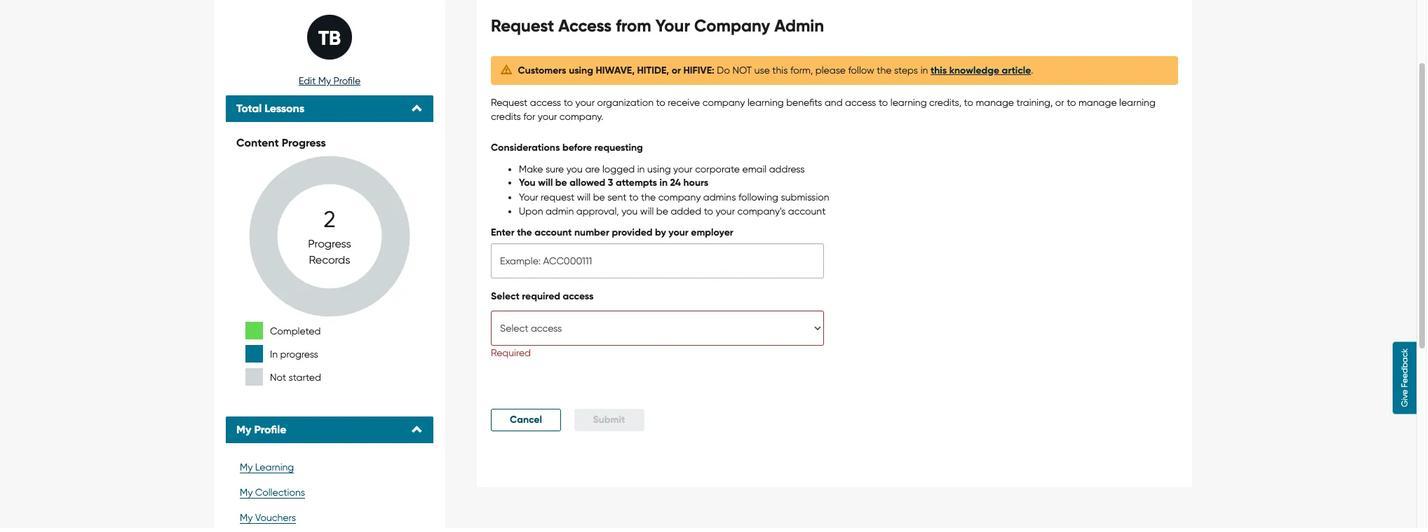 Task type: vqa. For each thing, say whether or not it's contained in the screenshot.
Be
yes



Task type: locate. For each thing, give the bounding box(es) containing it.
2
[[324, 207, 336, 233]]

1 horizontal spatial company
[[703, 97, 745, 108]]

my learning
[[240, 461, 294, 473]]

access
[[530, 97, 561, 108], [845, 97, 876, 108], [563, 291, 594, 303]]

1 vertical spatial your
[[519, 192, 538, 203]]

2 request from the top
[[491, 97, 528, 108]]

my left the learning
[[240, 461, 253, 473]]

edit my profile
[[299, 75, 361, 86]]

0 horizontal spatial be
[[555, 177, 567, 189]]

2 horizontal spatial in
[[921, 65, 928, 76]]

0 vertical spatial the
[[877, 65, 892, 76]]

be up request on the left top
[[555, 177, 567, 189]]

the right enter
[[517, 227, 532, 239]]

2 vertical spatial in
[[660, 177, 668, 189]]

in up attempts
[[637, 164, 645, 175]]

1 vertical spatial will
[[577, 192, 591, 203]]

1 vertical spatial the
[[641, 192, 656, 203]]

2 manage from the left
[[1079, 97, 1117, 108]]

0 horizontal spatial in
[[637, 164, 645, 175]]

company.
[[560, 111, 604, 122]]

2 horizontal spatial access
[[845, 97, 876, 108]]

my up my learning
[[236, 423, 251, 436]]

this right "steps"
[[931, 65, 947, 77]]

receive
[[668, 97, 700, 108]]

or right training,
[[1056, 97, 1065, 108]]

this inside customers using hiwave, hitide, or hifive: do not use this form, please follow the steps in this knowledge article .
[[773, 65, 788, 76]]

1 vertical spatial in
[[637, 164, 645, 175]]

manage right training,
[[1079, 97, 1117, 108]]

be up by at the top left of page
[[656, 206, 668, 217]]

will
[[538, 177, 553, 189], [577, 192, 591, 203], [640, 206, 654, 217]]

1 vertical spatial request
[[491, 97, 528, 108]]

access right and
[[845, 97, 876, 108]]

this right use
[[773, 65, 788, 76]]

to right and
[[879, 97, 888, 108]]

1 horizontal spatial the
[[641, 192, 656, 203]]

1 vertical spatial or
[[1056, 97, 1065, 108]]

credits
[[491, 111, 521, 122]]

to right training,
[[1067, 97, 1076, 108]]

0 vertical spatial company
[[703, 97, 745, 108]]

profile up my learning
[[254, 423, 287, 436]]

my vouchers button
[[236, 508, 423, 527]]

1 vertical spatial you
[[622, 206, 638, 217]]

0 horizontal spatial your
[[519, 192, 538, 203]]

0 horizontal spatial will
[[538, 177, 553, 189]]

0 vertical spatial request
[[491, 15, 554, 36]]

your
[[576, 97, 595, 108], [538, 111, 557, 122], [673, 164, 693, 175], [716, 206, 735, 217], [669, 227, 689, 239]]

make sure you are logged in using your corporate email address you will be allowed 3 attempts in 24 hours your request will be sent to the company admins following submission upon admin approval, you will be added to your company's account
[[519, 164, 830, 217]]

you
[[567, 164, 583, 175], [622, 206, 638, 217]]

request up the credits at the top left of the page
[[491, 97, 528, 108]]

tb
[[318, 27, 341, 50]]

please
[[816, 65, 846, 76]]

to up company.
[[564, 97, 573, 108]]

your up the upon
[[519, 192, 538, 203]]

collections
[[255, 487, 305, 498]]

this
[[773, 65, 788, 76], [931, 65, 947, 77]]

0 vertical spatial profile
[[334, 75, 361, 86]]

training,
[[1017, 97, 1053, 108]]

profile
[[334, 75, 361, 86], [254, 423, 287, 436]]

vouchers
[[255, 512, 296, 523]]

using inside make sure you are logged in using your corporate email address you will be allowed 3 attempts in 24 hours your request will be sent to the company admins following submission upon admin approval, you will be added to your company's account
[[647, 164, 671, 175]]

0 vertical spatial will
[[538, 177, 553, 189]]

1 horizontal spatial or
[[1056, 97, 1065, 108]]

the
[[877, 65, 892, 76], [641, 192, 656, 203], [517, 227, 532, 239]]

hours
[[684, 177, 709, 189]]

1 horizontal spatial learning
[[891, 97, 927, 108]]

your up company.
[[576, 97, 595, 108]]

be up approval,
[[593, 192, 605, 203]]

manage
[[976, 97, 1014, 108], [1079, 97, 1117, 108]]

1 horizontal spatial this
[[931, 65, 947, 77]]

0 horizontal spatial this
[[773, 65, 788, 76]]

my for my vouchers
[[240, 512, 253, 523]]

for
[[524, 111, 535, 122]]

2 learning from the left
[[891, 97, 927, 108]]

0 vertical spatial be
[[555, 177, 567, 189]]

0 vertical spatial progress
[[282, 136, 326, 149]]

to right "credits,"
[[964, 97, 974, 108]]

make
[[519, 164, 543, 175]]

access up for
[[530, 97, 561, 108]]

be
[[555, 177, 567, 189], [593, 192, 605, 203], [656, 206, 668, 217]]

0 vertical spatial using
[[569, 65, 593, 77]]

2 horizontal spatial be
[[656, 206, 668, 217]]

organization
[[597, 97, 654, 108]]

0 horizontal spatial learning
[[748, 97, 784, 108]]

the down attempts
[[641, 192, 656, 203]]

request for request access to your organization to receive company learning benefits and access to learning credits, to manage training, or to manage learning credits for your company.
[[491, 97, 528, 108]]

your
[[656, 15, 690, 36], [519, 192, 538, 203]]

my collections
[[240, 487, 305, 498]]

chevron up image
[[412, 103, 423, 114]]

account
[[788, 206, 826, 217], [535, 227, 572, 239]]

1 request from the top
[[491, 15, 554, 36]]

request up warning sign image
[[491, 15, 554, 36]]

access
[[559, 15, 612, 36]]

my inside button
[[240, 487, 253, 498]]

1 learning from the left
[[748, 97, 784, 108]]

1 vertical spatial company
[[658, 192, 701, 203]]

1 manage from the left
[[976, 97, 1014, 108]]

1 this from the left
[[773, 65, 788, 76]]

2 horizontal spatial will
[[640, 206, 654, 217]]

1 vertical spatial using
[[647, 164, 671, 175]]

using left hiwave, at top
[[569, 65, 593, 77]]

my for my collections
[[240, 487, 253, 498]]

chevron up image
[[412, 425, 423, 436]]

0 vertical spatial account
[[788, 206, 826, 217]]

number
[[574, 227, 610, 239]]

0 vertical spatial in
[[921, 65, 928, 76]]

0 horizontal spatial profile
[[254, 423, 287, 436]]

2 horizontal spatial the
[[877, 65, 892, 76]]

account down admin
[[535, 227, 572, 239]]

1 horizontal spatial will
[[577, 192, 591, 203]]

0 horizontal spatial or
[[672, 65, 681, 77]]

request access to your organization to receive company learning benefits and access to learning credits, to manage training, or to manage learning credits for your company.
[[491, 97, 1156, 122]]

edit my profile link
[[299, 75, 361, 86]]

will down the sure
[[538, 177, 553, 189]]

edit
[[299, 75, 316, 86]]

request inside request access to your organization to receive company learning benefits and access to learning credits, to manage training, or to manage learning credits for your company.
[[491, 97, 528, 108]]

progress for 2
[[308, 237, 351, 251]]

company
[[694, 15, 770, 36]]

2 vertical spatial will
[[640, 206, 654, 217]]

account down submission
[[788, 206, 826, 217]]

progress for content
[[282, 136, 326, 149]]

to down admins
[[704, 206, 713, 217]]

my
[[318, 75, 331, 86], [236, 423, 251, 436], [240, 461, 253, 473], [240, 487, 253, 498], [240, 512, 253, 523]]

1 horizontal spatial using
[[647, 164, 671, 175]]

progress up records
[[308, 237, 351, 251]]

manage down this knowledge article link on the right
[[976, 97, 1014, 108]]

access right required in the bottom of the page
[[563, 291, 594, 303]]

2 horizontal spatial learning
[[1120, 97, 1156, 108]]

hifive:
[[684, 65, 715, 77]]

company down do
[[703, 97, 745, 108]]

by
[[655, 227, 666, 239]]

approval,
[[576, 206, 619, 217]]

company down 24
[[658, 192, 701, 203]]

1 vertical spatial progress
[[308, 237, 351, 251]]

will up provided
[[640, 206, 654, 217]]

my down my learning
[[240, 487, 253, 498]]

1 horizontal spatial your
[[656, 15, 690, 36]]

the left "steps"
[[877, 65, 892, 76]]

profile up total lessons dropdown button
[[334, 75, 361, 86]]

lessons
[[265, 102, 305, 115]]

customers using hiwave, hitide, or hifive: do not use this form, please follow the steps in this knowledge article .
[[518, 65, 1034, 77]]

to
[[564, 97, 573, 108], [656, 97, 666, 108], [879, 97, 888, 108], [964, 97, 974, 108], [1067, 97, 1076, 108], [629, 192, 639, 203], [704, 206, 713, 217]]

1 horizontal spatial be
[[593, 192, 605, 203]]

1 horizontal spatial manage
[[1079, 97, 1117, 108]]

required
[[522, 291, 560, 303]]

required
[[491, 347, 531, 359]]

or left hifive:
[[672, 65, 681, 77]]

added
[[671, 206, 702, 217]]

progress
[[282, 136, 326, 149], [308, 237, 351, 251]]

my profile button
[[236, 423, 423, 436]]

will down allowed 3
[[577, 192, 591, 203]]

learning
[[748, 97, 784, 108], [891, 97, 927, 108], [1120, 97, 1156, 108]]

in
[[921, 65, 928, 76], [637, 164, 645, 175], [660, 177, 668, 189]]

1 horizontal spatial access
[[563, 291, 594, 303]]

0 horizontal spatial manage
[[976, 97, 1014, 108]]

cancel button
[[491, 409, 561, 432]]

1 vertical spatial be
[[593, 192, 605, 203]]

request
[[541, 192, 575, 203]]

request
[[491, 15, 554, 36], [491, 97, 528, 108]]

your right the from
[[656, 15, 690, 36]]

in right "steps"
[[921, 65, 928, 76]]

using up 24
[[647, 164, 671, 175]]

0 horizontal spatial account
[[535, 227, 572, 239]]

company
[[703, 97, 745, 108], [658, 192, 701, 203]]

learning
[[255, 461, 294, 473]]

1 horizontal spatial profile
[[334, 75, 361, 86]]

you left the are
[[567, 164, 583, 175]]

0 horizontal spatial the
[[517, 227, 532, 239]]

my profile button
[[236, 423, 423, 436]]

2 vertical spatial the
[[517, 227, 532, 239]]

my left vouchers at the bottom left
[[240, 512, 253, 523]]

in inside customers using hiwave, hitide, or hifive: do not use this form, please follow the steps in this knowledge article .
[[921, 65, 928, 76]]

0 horizontal spatial company
[[658, 192, 701, 203]]

1 horizontal spatial account
[[788, 206, 826, 217]]

1 horizontal spatial you
[[622, 206, 638, 217]]

progress down lessons
[[282, 136, 326, 149]]

you down sent
[[622, 206, 638, 217]]

admin​
[[775, 15, 824, 36]]

0 vertical spatial you
[[567, 164, 583, 175]]

0 vertical spatial or
[[672, 65, 681, 77]]

Example: ACC000111 text field
[[491, 244, 824, 279]]

warning sign image
[[502, 65, 516, 75]]

this knowledge article link
[[931, 65, 1031, 77]]

company inside make sure you are logged in using your corporate email address you will be allowed 3 attempts in 24 hours your request will be sent to the company admins following submission upon admin approval, you will be added to your company's account
[[658, 192, 701, 203]]

0 horizontal spatial using
[[569, 65, 593, 77]]

in left 24
[[660, 177, 668, 189]]



Task type: describe. For each thing, give the bounding box(es) containing it.
address
[[769, 164, 805, 175]]

admin
[[546, 206, 574, 217]]

my collections button
[[236, 483, 423, 501]]

hiwave,
[[596, 65, 635, 77]]

2 progress records
[[308, 207, 351, 267]]

corporate
[[695, 164, 740, 175]]

attempts
[[616, 177, 657, 189]]

your right by at the top left of page
[[669, 227, 689, 239]]

company's
[[738, 206, 786, 217]]

employer
[[691, 227, 734, 239]]

your inside make sure you are logged in using your corporate email address you will be allowed 3 attempts in 24 hours your request will be sent to the company admins following submission upon admin approval, you will be added to your company's account
[[519, 192, 538, 203]]

benefits
[[786, 97, 822, 108]]

article
[[1002, 65, 1031, 77]]

steps
[[894, 65, 918, 76]]

upon
[[519, 206, 543, 217]]

hitide,
[[637, 65, 669, 77]]

you
[[519, 177, 536, 189]]

total lessons button
[[236, 102, 423, 115]]

0 horizontal spatial you
[[567, 164, 583, 175]]

1 horizontal spatial in
[[660, 177, 668, 189]]

my profile
[[236, 423, 287, 436]]

email
[[742, 164, 767, 175]]

allowed 3
[[570, 177, 613, 189]]

your right for
[[538, 111, 557, 122]]

total
[[236, 102, 262, 115]]

submission
[[781, 192, 830, 203]]

to down attempts
[[629, 192, 639, 203]]

.
[[1031, 65, 1034, 76]]

records
[[309, 253, 350, 267]]

cancel
[[510, 414, 542, 426]]

follow
[[848, 65, 875, 76]]

3 learning from the left
[[1120, 97, 1156, 108]]

before
[[562, 142, 592, 154]]

select required access
[[491, 291, 594, 303]]

24
[[670, 177, 681, 189]]

requesting
[[595, 142, 643, 154]]

do
[[717, 65, 730, 76]]

logged
[[603, 164, 635, 175]]

not
[[733, 65, 752, 76]]

knowledge
[[950, 65, 1000, 77]]

credits,
[[929, 97, 962, 108]]

form,
[[791, 65, 813, 76]]

request access from your company admin​
[[491, 15, 824, 36]]

company inside request access to your organization to receive company learning benefits and access to learning credits, to manage training, or to manage learning credits for your company.
[[703, 97, 745, 108]]

your up 24
[[673, 164, 693, 175]]

customers
[[518, 65, 567, 77]]

sure
[[546, 164, 564, 175]]

are
[[585, 164, 600, 175]]

my for my profile
[[236, 423, 251, 436]]

sent
[[608, 192, 627, 203]]

2 vertical spatial be
[[656, 206, 668, 217]]

the inside make sure you are logged in using your corporate email address you will be allowed 3 attempts in 24 hours your request will be sent to the company admins following submission upon admin approval, you will be added to your company's account
[[641, 192, 656, 203]]

use
[[755, 65, 770, 76]]

account inside make sure you are logged in using your corporate email address you will be allowed 3 attempts in 24 hours your request will be sent to the company admins following submission upon admin approval, you will be added to your company's account
[[788, 206, 826, 217]]

considerations before requesting
[[491, 142, 643, 154]]

and
[[825, 97, 843, 108]]

0 horizontal spatial access
[[530, 97, 561, 108]]

1 vertical spatial profile
[[254, 423, 287, 436]]

considerations
[[491, 142, 560, 154]]

my learning button
[[236, 458, 423, 476]]

select
[[491, 291, 520, 303]]

admins
[[703, 192, 736, 203]]

your down admins
[[716, 206, 735, 217]]

or inside request access to your organization to receive company learning benefits and access to learning credits, to manage training, or to manage learning credits for your company.
[[1056, 97, 1065, 108]]

provided
[[612, 227, 653, 239]]

my right edit
[[318, 75, 331, 86]]

to left receive
[[656, 97, 666, 108]]

content
[[236, 136, 279, 149]]

the inside customers using hiwave, hitide, or hifive: do not use this form, please follow the steps in this knowledge article .
[[877, 65, 892, 76]]

request for request access from your company admin​
[[491, 15, 554, 36]]

total lessons
[[236, 102, 305, 115]]

from
[[616, 15, 652, 36]]

content progress
[[236, 136, 326, 149]]

my for my learning
[[240, 461, 253, 473]]

my vouchers
[[240, 512, 296, 523]]

total lessons button
[[236, 102, 423, 115]]

enter
[[491, 227, 515, 239]]

2 this from the left
[[931, 65, 947, 77]]

0 vertical spatial your
[[656, 15, 690, 36]]

enter the account number provided by your employer
[[491, 227, 734, 239]]

1 vertical spatial account
[[535, 227, 572, 239]]

following
[[739, 192, 779, 203]]



